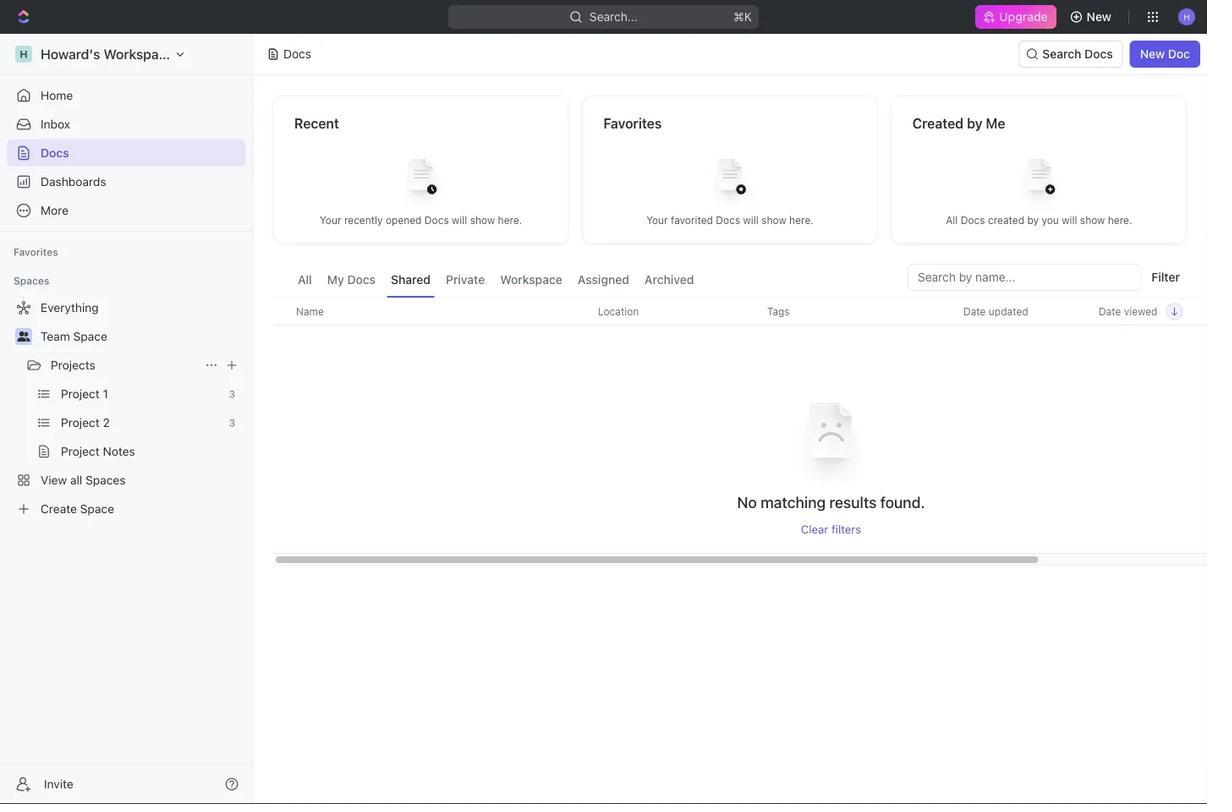 Task type: describe. For each thing, give the bounding box(es) containing it.
all for all docs created by you will show here.
[[946, 215, 958, 226]]

home link
[[7, 82, 245, 109]]

filter
[[1152, 270, 1181, 284]]

⌘k
[[734, 10, 752, 24]]

workspace inside button
[[500, 273, 563, 287]]

date for date viewed
[[1099, 306, 1122, 318]]

2
[[103, 416, 110, 430]]

no data image
[[781, 381, 882, 493]]

archived button
[[641, 264, 699, 298]]

3 here. from the left
[[1109, 215, 1133, 226]]

assigned
[[578, 273, 630, 287]]

docs right favorited
[[716, 215, 741, 226]]

doc
[[1169, 47, 1191, 61]]

howard's workspace, , element
[[15, 46, 32, 63]]

all button
[[294, 264, 316, 298]]

new doc
[[1141, 47, 1191, 61]]

everything
[[41, 301, 99, 315]]

date for date updated
[[964, 306, 986, 318]]

docs link
[[7, 140, 245, 167]]

2 will from the left
[[744, 215, 759, 226]]

2 here. from the left
[[790, 215, 814, 226]]

1 will from the left
[[452, 215, 468, 226]]

howard's workspace
[[41, 46, 174, 62]]

howard's
[[41, 46, 100, 62]]

favorited
[[671, 215, 713, 226]]

date updated
[[964, 306, 1029, 318]]

workspace button
[[496, 264, 567, 298]]

my docs
[[327, 273, 376, 287]]

projects link
[[51, 352, 198, 379]]

more button
[[7, 197, 245, 224]]

team space link
[[41, 323, 242, 350]]

new for new doc
[[1141, 47, 1166, 61]]

private
[[446, 273, 485, 287]]

project for project 2
[[61, 416, 100, 430]]

project 1 link
[[61, 381, 222, 408]]

h inside 'sidebar' navigation
[[20, 48, 28, 60]]

project 2 link
[[61, 410, 222, 437]]

inbox
[[41, 117, 70, 131]]

date viewed button
[[1089, 299, 1184, 325]]

no matching results found. table
[[273, 298, 1208, 537]]

dashboards
[[41, 175, 106, 189]]

all docs created by you will show here.
[[946, 215, 1133, 226]]

team space
[[41, 330, 107, 344]]

3 for 2
[[229, 417, 235, 429]]

opened
[[386, 215, 422, 226]]

project for project notes
[[61, 445, 100, 459]]

space for team space
[[73, 330, 107, 344]]

3 show from the left
[[1081, 215, 1106, 226]]

docs left created
[[961, 215, 986, 226]]

matching
[[761, 493, 826, 512]]

spaces inside 'tree'
[[86, 474, 126, 488]]

filter button
[[1145, 264, 1187, 291]]

search...
[[590, 10, 638, 24]]

search docs
[[1043, 47, 1114, 61]]

Search by name... text field
[[918, 265, 1132, 290]]

found.
[[881, 493, 926, 512]]

create space link
[[7, 496, 242, 523]]

3 for 1
[[229, 388, 235, 400]]

your favorited docs will show here.
[[647, 215, 814, 226]]

no created by me docs image
[[1006, 146, 1073, 214]]

project 1
[[61, 387, 108, 401]]

project notes link
[[61, 438, 242, 466]]

upgrade
[[1000, 10, 1048, 24]]

create
[[41, 502, 77, 516]]

3 will from the left
[[1062, 215, 1078, 226]]

notes
[[103, 445, 135, 459]]

no matching results found.
[[737, 493, 926, 512]]

everything link
[[7, 295, 242, 322]]

clear
[[801, 523, 829, 537]]

inbox link
[[7, 111, 245, 138]]

my docs button
[[323, 264, 380, 298]]

docs right "opened" on the left of the page
[[425, 215, 449, 226]]

your for favorites
[[647, 215, 668, 226]]

no favorited docs image
[[697, 146, 764, 214]]

name
[[296, 306, 324, 318]]

0 vertical spatial by
[[967, 116, 983, 132]]

home
[[41, 88, 73, 102]]



Task type: vqa. For each thing, say whether or not it's contained in the screenshot.
nov 7 at 12:36 pm
no



Task type: locate. For each thing, give the bounding box(es) containing it.
new button
[[1064, 3, 1122, 30]]

all
[[70, 474, 82, 488]]

docs inside 'sidebar' navigation
[[41, 146, 69, 160]]

1 horizontal spatial all
[[946, 215, 958, 226]]

docs down the inbox
[[41, 146, 69, 160]]

search
[[1043, 47, 1082, 61]]

tree containing everything
[[7, 295, 245, 523]]

projects
[[51, 358, 95, 372]]

1 horizontal spatial your
[[647, 215, 668, 226]]

1 show from the left
[[470, 215, 495, 226]]

space up projects
[[73, 330, 107, 344]]

all for all
[[298, 273, 312, 287]]

h left "howard's"
[[20, 48, 28, 60]]

user group image
[[17, 332, 30, 342]]

by left me
[[967, 116, 983, 132]]

project 2
[[61, 416, 110, 430]]

tree inside 'sidebar' navigation
[[7, 295, 245, 523]]

your left favorited
[[647, 215, 668, 226]]

will right "opened" on the left of the page
[[452, 215, 468, 226]]

workspace right private at the top of page
[[500, 273, 563, 287]]

sidebar navigation
[[0, 34, 256, 805]]

shared
[[391, 273, 431, 287]]

1 horizontal spatial will
[[744, 215, 759, 226]]

spaces right all
[[86, 474, 126, 488]]

project notes
[[61, 445, 135, 459]]

1 vertical spatial 3
[[229, 417, 235, 429]]

h up doc
[[1184, 12, 1191, 21]]

project up view all spaces
[[61, 445, 100, 459]]

1 horizontal spatial favorites
[[604, 116, 662, 132]]

0 vertical spatial workspace
[[104, 46, 174, 62]]

2 3 from the top
[[229, 417, 235, 429]]

show down no favorited docs 'image'
[[762, 215, 787, 226]]

show
[[470, 215, 495, 226], [762, 215, 787, 226], [1081, 215, 1106, 226]]

upgrade link
[[976, 5, 1057, 29]]

your recently opened docs will show here.
[[320, 215, 523, 226]]

workspace inside 'sidebar' navigation
[[104, 46, 174, 62]]

project
[[61, 387, 100, 401], [61, 416, 100, 430], [61, 445, 100, 459]]

0 horizontal spatial spaces
[[14, 275, 49, 287]]

no matching results found. row
[[273, 381, 1208, 537]]

will down no favorited docs 'image'
[[744, 215, 759, 226]]

favorites button
[[7, 242, 65, 262]]

workspace up home link
[[104, 46, 174, 62]]

view all spaces
[[41, 474, 126, 488]]

1 horizontal spatial show
[[762, 215, 787, 226]]

0 vertical spatial space
[[73, 330, 107, 344]]

docs right my
[[347, 273, 376, 287]]

by left you
[[1028, 215, 1039, 226]]

0 horizontal spatial favorites
[[14, 246, 58, 258]]

dashboards link
[[7, 168, 245, 196]]

date left updated on the right
[[964, 306, 986, 318]]

project for project 1
[[61, 387, 100, 401]]

new up search docs
[[1087, 10, 1112, 24]]

0 vertical spatial all
[[946, 215, 958, 226]]

h button
[[1174, 3, 1201, 30]]

docs right search
[[1085, 47, 1114, 61]]

shared button
[[387, 264, 435, 298]]

filters
[[832, 523, 862, 537]]

1 vertical spatial all
[[298, 273, 312, 287]]

all inside button
[[298, 273, 312, 287]]

h inside dropdown button
[[1184, 12, 1191, 21]]

you
[[1042, 215, 1059, 226]]

h
[[1184, 12, 1191, 21], [20, 48, 28, 60]]

results
[[830, 493, 877, 512]]

0 horizontal spatial date
[[964, 306, 986, 318]]

0 vertical spatial new
[[1087, 10, 1112, 24]]

spaces
[[14, 275, 49, 287], [86, 474, 126, 488]]

will
[[452, 215, 468, 226], [744, 215, 759, 226], [1062, 215, 1078, 226]]

0 horizontal spatial by
[[967, 116, 983, 132]]

clear filters
[[801, 523, 862, 537]]

1 vertical spatial new
[[1141, 47, 1166, 61]]

date
[[964, 306, 986, 318], [1099, 306, 1122, 318]]

created
[[988, 215, 1025, 226]]

1 vertical spatial by
[[1028, 215, 1039, 226]]

date viewed
[[1099, 306, 1158, 318]]

recently
[[344, 215, 383, 226]]

1 here. from the left
[[498, 215, 523, 226]]

your for recent
[[320, 215, 342, 226]]

2 date from the left
[[1099, 306, 1122, 318]]

docs up recent
[[284, 47, 311, 61]]

tree
[[7, 295, 245, 523]]

0 horizontal spatial will
[[452, 215, 468, 226]]

0 horizontal spatial workspace
[[104, 46, 174, 62]]

here.
[[498, 215, 523, 226], [790, 215, 814, 226], [1109, 215, 1133, 226]]

docs inside button
[[347, 273, 376, 287]]

0 vertical spatial 3
[[229, 388, 235, 400]]

0 vertical spatial spaces
[[14, 275, 49, 287]]

new left doc
[[1141, 47, 1166, 61]]

invite
[[44, 778, 73, 792]]

1 date from the left
[[964, 306, 986, 318]]

tags
[[768, 306, 790, 318]]

date updated button
[[954, 299, 1039, 325]]

assigned button
[[574, 264, 634, 298]]

1 vertical spatial h
[[20, 48, 28, 60]]

1 horizontal spatial workspace
[[500, 273, 563, 287]]

me
[[986, 116, 1006, 132]]

new doc button
[[1131, 41, 1201, 68]]

your
[[320, 215, 342, 226], [647, 215, 668, 226]]

create space
[[41, 502, 114, 516]]

search docs button
[[1019, 41, 1124, 68]]

1 3 from the top
[[229, 388, 235, 400]]

tab list containing all
[[294, 264, 699, 298]]

0 horizontal spatial show
[[470, 215, 495, 226]]

1 horizontal spatial new
[[1141, 47, 1166, 61]]

1 your from the left
[[320, 215, 342, 226]]

0 horizontal spatial h
[[20, 48, 28, 60]]

date left viewed
[[1099, 306, 1122, 318]]

private button
[[442, 264, 489, 298]]

1 horizontal spatial spaces
[[86, 474, 126, 488]]

archived
[[645, 273, 694, 287]]

new inside new doc button
[[1141, 47, 1166, 61]]

location
[[598, 306, 639, 318]]

space inside create space link
[[80, 502, 114, 516]]

1 horizontal spatial by
[[1028, 215, 1039, 226]]

3 project from the top
[[61, 445, 100, 459]]

filter button
[[1145, 264, 1187, 291]]

created
[[913, 116, 964, 132]]

2 show from the left
[[762, 215, 787, 226]]

space
[[73, 330, 107, 344], [80, 502, 114, 516]]

view all spaces link
[[7, 467, 242, 494]]

2 horizontal spatial show
[[1081, 215, 1106, 226]]

2 your from the left
[[647, 215, 668, 226]]

0 vertical spatial project
[[61, 387, 100, 401]]

your left recently
[[320, 215, 342, 226]]

all left created
[[946, 215, 958, 226]]

new inside new button
[[1087, 10, 1112, 24]]

0 horizontal spatial here.
[[498, 215, 523, 226]]

docs
[[284, 47, 311, 61], [1085, 47, 1114, 61], [41, 146, 69, 160], [425, 215, 449, 226], [716, 215, 741, 226], [961, 215, 986, 226], [347, 273, 376, 287]]

new
[[1087, 10, 1112, 24], [1141, 47, 1166, 61]]

created by me
[[913, 116, 1006, 132]]

new for new
[[1087, 10, 1112, 24]]

tab list
[[294, 264, 699, 298]]

1 horizontal spatial h
[[1184, 12, 1191, 21]]

1 vertical spatial project
[[61, 416, 100, 430]]

1 vertical spatial workspace
[[500, 273, 563, 287]]

1 vertical spatial spaces
[[86, 474, 126, 488]]

0 vertical spatial h
[[1184, 12, 1191, 21]]

no recent docs image
[[387, 146, 455, 214]]

3
[[229, 388, 235, 400], [229, 417, 235, 429]]

2 vertical spatial project
[[61, 445, 100, 459]]

0 horizontal spatial all
[[298, 273, 312, 287]]

0 horizontal spatial new
[[1087, 10, 1112, 24]]

space down view all spaces
[[80, 502, 114, 516]]

no
[[737, 493, 757, 512]]

all
[[946, 215, 958, 226], [298, 273, 312, 287]]

spaces down favorites button
[[14, 275, 49, 287]]

1 horizontal spatial here.
[[790, 215, 814, 226]]

project left 2
[[61, 416, 100, 430]]

all left my
[[298, 273, 312, 287]]

project left 1
[[61, 387, 100, 401]]

recent
[[295, 116, 339, 132]]

team
[[41, 330, 70, 344]]

will right you
[[1062, 215, 1078, 226]]

1 vertical spatial space
[[80, 502, 114, 516]]

1 project from the top
[[61, 387, 100, 401]]

show right you
[[1081, 215, 1106, 226]]

1 horizontal spatial date
[[1099, 306, 1122, 318]]

1 vertical spatial favorites
[[14, 246, 58, 258]]

docs inside button
[[1085, 47, 1114, 61]]

my
[[327, 273, 344, 287]]

space inside the team space link
[[73, 330, 107, 344]]

more
[[41, 204, 69, 218]]

1
[[103, 387, 108, 401]]

favorites inside button
[[14, 246, 58, 258]]

updated
[[989, 306, 1029, 318]]

space for create space
[[80, 502, 114, 516]]

2 horizontal spatial here.
[[1109, 215, 1133, 226]]

0 vertical spatial favorites
[[604, 116, 662, 132]]

view
[[41, 474, 67, 488]]

by
[[967, 116, 983, 132], [1028, 215, 1039, 226]]

show up private at the top of page
[[470, 215, 495, 226]]

row containing name
[[273, 298, 1208, 326]]

viewed
[[1125, 306, 1158, 318]]

workspace
[[104, 46, 174, 62], [500, 273, 563, 287]]

row
[[273, 298, 1208, 326]]

2 project from the top
[[61, 416, 100, 430]]

2 horizontal spatial will
[[1062, 215, 1078, 226]]

0 horizontal spatial your
[[320, 215, 342, 226]]

clear filters button
[[801, 523, 862, 537]]



